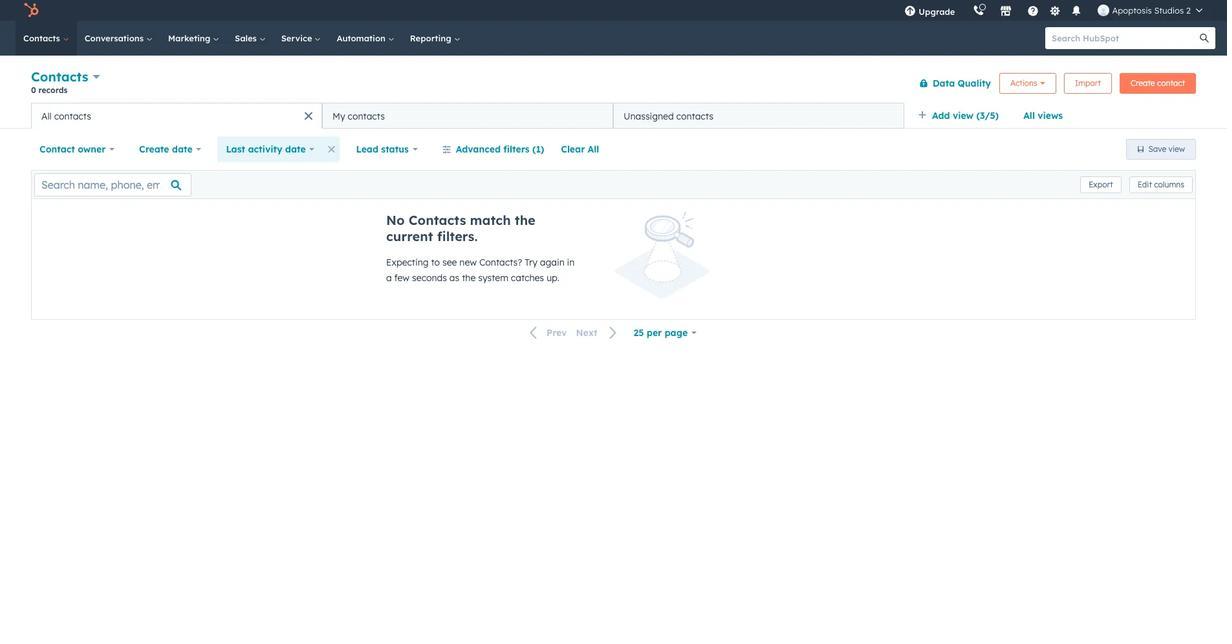 Task type: vqa. For each thing, say whether or not it's contained in the screenshot.
w
no



Task type: locate. For each thing, give the bounding box(es) containing it.
edit columns button
[[1130, 176, 1193, 193]]

marketplaces button
[[993, 0, 1020, 21]]

clear
[[561, 144, 585, 155]]

contacts right "unassigned"
[[677, 110, 714, 122]]

0 horizontal spatial all
[[41, 110, 52, 122]]

all down 0 records
[[41, 110, 52, 122]]

1 horizontal spatial create
[[1131, 78, 1156, 88]]

date
[[172, 144, 193, 155], [285, 144, 306, 155]]

(1)
[[533, 144, 545, 155]]

all inside all contacts button
[[41, 110, 52, 122]]

edit columns
[[1138, 180, 1185, 189]]

0 horizontal spatial contacts
[[54, 110, 91, 122]]

2
[[1187, 5, 1192, 16]]

3 contacts from the left
[[677, 110, 714, 122]]

all left views
[[1024, 110, 1035, 122]]

the
[[515, 212, 536, 228], [462, 272, 476, 284]]

lead status button
[[348, 137, 426, 162]]

the right match
[[515, 212, 536, 228]]

upgrade image
[[905, 6, 917, 17]]

studios
[[1155, 5, 1185, 16]]

no contacts match the current filters.
[[386, 212, 536, 245]]

0 vertical spatial the
[[515, 212, 536, 228]]

data quality
[[933, 77, 992, 89]]

last
[[226, 144, 245, 155]]

all contacts
[[41, 110, 91, 122]]

contacts
[[23, 33, 63, 43], [31, 69, 88, 85], [409, 212, 466, 228]]

create
[[1131, 78, 1156, 88], [139, 144, 169, 155]]

my contacts
[[333, 110, 385, 122]]

all inside all views link
[[1024, 110, 1035, 122]]

try
[[525, 257, 538, 269]]

service
[[281, 33, 315, 43]]

1 horizontal spatial contacts
[[348, 110, 385, 122]]

apoptosis studios 2 button
[[1091, 0, 1211, 21]]

0 horizontal spatial create
[[139, 144, 169, 155]]

service link
[[274, 21, 329, 56]]

view inside add view (3/5) popup button
[[953, 110, 974, 122]]

actions
[[1011, 78, 1038, 88]]

1 date from the left
[[172, 144, 193, 155]]

1 vertical spatial create
[[139, 144, 169, 155]]

all inside clear all button
[[588, 144, 600, 155]]

create inside popup button
[[139, 144, 169, 155]]

add view (3/5)
[[933, 110, 999, 122]]

contacts for all contacts
[[54, 110, 91, 122]]

0 horizontal spatial the
[[462, 272, 476, 284]]

25 per page button
[[626, 320, 705, 346]]

1 vertical spatial contacts
[[31, 69, 88, 85]]

all views
[[1024, 110, 1064, 122]]

save
[[1149, 144, 1167, 154]]

2 horizontal spatial all
[[1024, 110, 1035, 122]]

expecting
[[386, 257, 429, 269]]

automation
[[337, 33, 388, 43]]

create inside button
[[1131, 78, 1156, 88]]

view for add
[[953, 110, 974, 122]]

hubspot image
[[23, 3, 39, 18]]

contacts for my contacts
[[348, 110, 385, 122]]

up.
[[547, 272, 560, 284]]

unassigned contacts
[[624, 110, 714, 122]]

(3/5)
[[977, 110, 999, 122]]

advanced filters (1)
[[456, 144, 545, 155]]

1 horizontal spatial all
[[588, 144, 600, 155]]

reporting link
[[402, 21, 468, 56]]

date down all contacts button
[[172, 144, 193, 155]]

contacts right the my
[[348, 110, 385, 122]]

2 contacts from the left
[[348, 110, 385, 122]]

1 contacts from the left
[[54, 110, 91, 122]]

create contact
[[1131, 78, 1186, 88]]

1 horizontal spatial date
[[285, 144, 306, 155]]

menu
[[896, 0, 1212, 21]]

conversations
[[85, 33, 146, 43]]

add
[[933, 110, 951, 122]]

all right the 'clear'
[[588, 144, 600, 155]]

contacts up records
[[31, 69, 88, 85]]

the inside expecting to see new contacts? try again in a few seconds as the system catches up.
[[462, 272, 476, 284]]

contacts down records
[[54, 110, 91, 122]]

2 date from the left
[[285, 144, 306, 155]]

sales
[[235, 33, 259, 43]]

contacts down hubspot 'link'
[[23, 33, 63, 43]]

view inside 'save view' button
[[1169, 144, 1186, 154]]

clear all
[[561, 144, 600, 155]]

settings link
[[1047, 4, 1064, 17]]

view right save
[[1169, 144, 1186, 154]]

owner
[[78, 144, 106, 155]]

next
[[576, 328, 598, 339]]

Search HubSpot search field
[[1046, 27, 1204, 49]]

in
[[567, 257, 575, 269]]

all contacts button
[[31, 103, 322, 129]]

marketing link
[[160, 21, 227, 56]]

contacts inside button
[[54, 110, 91, 122]]

quality
[[958, 77, 992, 89]]

sales link
[[227, 21, 274, 56]]

view
[[953, 110, 974, 122], [1169, 144, 1186, 154]]

0 vertical spatial create
[[1131, 78, 1156, 88]]

0 horizontal spatial view
[[953, 110, 974, 122]]

date right activity
[[285, 144, 306, 155]]

the right as in the top of the page
[[462, 272, 476, 284]]

1 vertical spatial view
[[1169, 144, 1186, 154]]

0 vertical spatial view
[[953, 110, 974, 122]]

create left "contact"
[[1131, 78, 1156, 88]]

calling icon button
[[969, 2, 991, 19]]

all
[[1024, 110, 1035, 122], [41, 110, 52, 122], [588, 144, 600, 155]]

0 horizontal spatial date
[[172, 144, 193, 155]]

contacts button
[[31, 67, 100, 86]]

2 vertical spatial contacts
[[409, 212, 466, 228]]

create for create date
[[139, 144, 169, 155]]

help image
[[1028, 6, 1040, 17]]

contacts right no
[[409, 212, 466, 228]]

menu item
[[965, 0, 967, 21]]

save view
[[1149, 144, 1186, 154]]

last activity date
[[226, 144, 306, 155]]

1 horizontal spatial view
[[1169, 144, 1186, 154]]

1 horizontal spatial the
[[515, 212, 536, 228]]

edit
[[1138, 180, 1153, 189]]

contacts for unassigned contacts
[[677, 110, 714, 122]]

automation link
[[329, 21, 402, 56]]

view right add
[[953, 110, 974, 122]]

1 vertical spatial the
[[462, 272, 476, 284]]

create down all contacts button
[[139, 144, 169, 155]]

pagination navigation
[[522, 325, 626, 342]]

contact owner button
[[31, 137, 123, 162]]

marketplaces image
[[1001, 6, 1013, 17]]

advanced
[[456, 144, 501, 155]]

match
[[470, 212, 511, 228]]

status
[[381, 144, 409, 155]]

2 horizontal spatial contacts
[[677, 110, 714, 122]]



Task type: describe. For each thing, give the bounding box(es) containing it.
last activity date button
[[218, 137, 323, 162]]

per
[[647, 327, 662, 339]]

25
[[634, 327, 644, 339]]

filters.
[[437, 228, 478, 245]]

contacts inside no contacts match the current filters.
[[409, 212, 466, 228]]

calling icon image
[[974, 5, 985, 17]]

activity
[[248, 144, 283, 155]]

apoptosis studios 2
[[1113, 5, 1192, 16]]

clear all button
[[553, 137, 608, 162]]

import
[[1075, 78, 1101, 88]]

the inside no contacts match the current filters.
[[515, 212, 536, 228]]

system
[[478, 272, 509, 284]]

filters
[[504, 144, 530, 155]]

contact owner
[[39, 144, 106, 155]]

conversations link
[[77, 21, 160, 56]]

menu containing apoptosis studios 2
[[896, 0, 1212, 21]]

again
[[540, 257, 565, 269]]

contacts banner
[[31, 66, 1197, 103]]

records
[[39, 85, 68, 95]]

as
[[450, 272, 460, 284]]

contact
[[39, 144, 75, 155]]

create contact button
[[1120, 73, 1197, 94]]

0
[[31, 85, 36, 95]]

date inside popup button
[[285, 144, 306, 155]]

0 vertical spatial contacts
[[23, 33, 63, 43]]

add view (3/5) button
[[910, 103, 1016, 129]]

all for all contacts
[[41, 110, 52, 122]]

settings image
[[1050, 6, 1061, 17]]

see
[[443, 257, 457, 269]]

help button
[[1023, 0, 1045, 21]]

prev button
[[522, 325, 572, 342]]

create date button
[[131, 137, 210, 162]]

search button
[[1194, 27, 1216, 49]]

tara schultz image
[[1099, 5, 1110, 16]]

0 records
[[31, 85, 68, 95]]

all for all views
[[1024, 110, 1035, 122]]

create for create contact
[[1131, 78, 1156, 88]]

export button
[[1081, 176, 1122, 193]]

views
[[1038, 110, 1064, 122]]

my
[[333, 110, 345, 122]]

apoptosis
[[1113, 5, 1153, 16]]

create date
[[139, 144, 193, 155]]

next button
[[572, 325, 626, 342]]

view for save
[[1169, 144, 1186, 154]]

page
[[665, 327, 688, 339]]

actions button
[[1000, 73, 1057, 94]]

no
[[386, 212, 405, 228]]

to
[[431, 257, 440, 269]]

a
[[386, 272, 392, 284]]

seconds
[[412, 272, 447, 284]]

contact
[[1158, 78, 1186, 88]]

data
[[933, 77, 955, 89]]

upgrade
[[919, 6, 956, 17]]

advanced filters (1) button
[[434, 137, 553, 162]]

marketing
[[168, 33, 213, 43]]

25 per page
[[634, 327, 688, 339]]

all views link
[[1016, 103, 1072, 129]]

reporting
[[410, 33, 454, 43]]

save view button
[[1127, 139, 1197, 160]]

export
[[1089, 180, 1114, 189]]

catches
[[511, 272, 544, 284]]

unassigned
[[624, 110, 674, 122]]

unassigned contacts button
[[614, 103, 905, 129]]

current
[[386, 228, 433, 245]]

few
[[395, 272, 410, 284]]

contacts inside popup button
[[31, 69, 88, 85]]

hubspot link
[[16, 3, 49, 18]]

lead status
[[356, 144, 409, 155]]

notifications image
[[1071, 6, 1083, 17]]

new
[[460, 257, 477, 269]]

prev
[[547, 328, 567, 339]]

lead
[[356, 144, 379, 155]]

my contacts button
[[322, 103, 614, 129]]

search image
[[1201, 34, 1210, 43]]

notifications button
[[1066, 0, 1088, 21]]

date inside popup button
[[172, 144, 193, 155]]

Search name, phone, email addresses, or company search field
[[34, 173, 192, 196]]

data quality button
[[911, 70, 992, 96]]

contacts?
[[480, 257, 523, 269]]

expecting to see new contacts? try again in a few seconds as the system catches up.
[[386, 257, 575, 284]]

import button
[[1064, 73, 1112, 94]]



